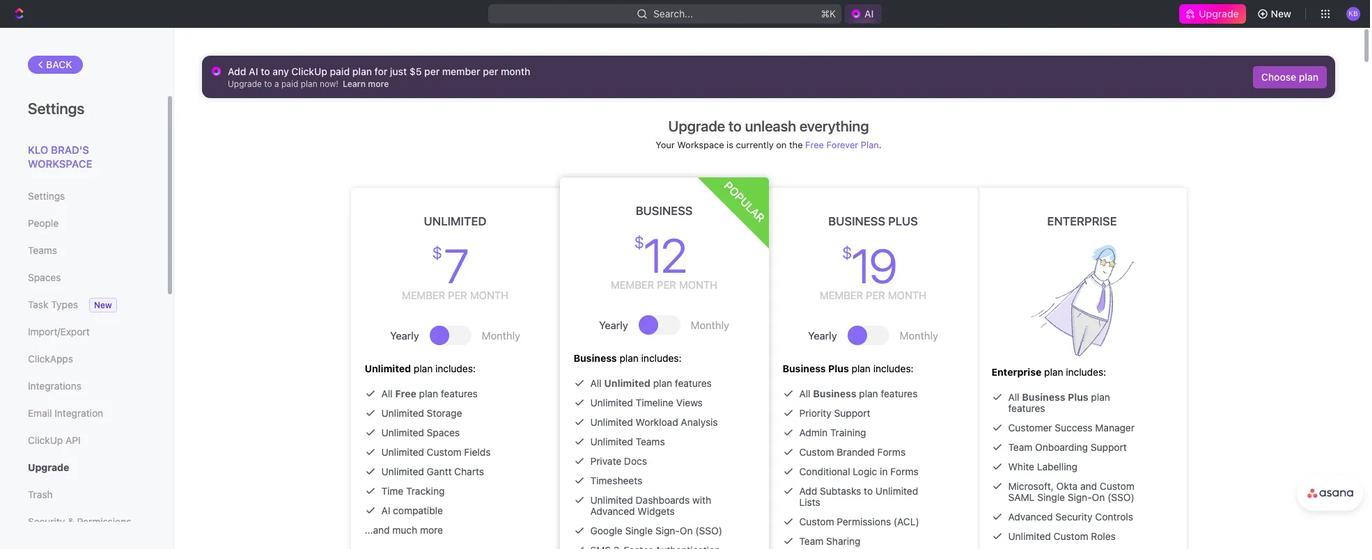 Task type: describe. For each thing, give the bounding box(es) containing it.
roles
[[1091, 531, 1116, 543]]

business inside the all business plus plan features
[[1022, 392, 1066, 403]]

business up priority support
[[813, 388, 857, 400]]

microsoft,
[[1009, 481, 1054, 493]]

business for business plus
[[829, 215, 886, 229]]

is
[[727, 139, 734, 150]]

unlimited for unlimited custom roles
[[1009, 531, 1051, 543]]

$ for 12
[[634, 233, 642, 252]]

on
[[776, 139, 787, 150]]

task types
[[28, 299, 78, 311]]

enterprise for enterprise plan includes:
[[992, 366, 1042, 378]]

charts
[[454, 466, 484, 478]]

all business plus plan features
[[1009, 392, 1110, 415]]

upgrade left new button at right top
[[1199, 8, 1239, 20]]

...and
[[365, 525, 390, 536]]

plan up all free plan features
[[414, 363, 433, 375]]

all for all business plan features
[[799, 388, 811, 400]]

includes: up "all business plan features"
[[874, 363, 914, 375]]

team sharing
[[799, 536, 861, 548]]

7
[[444, 238, 467, 293]]

free inside "upgrade to unleash everything your workspace is currently on the free forever plan ."
[[805, 139, 824, 150]]

$ 12 member per month
[[611, 227, 718, 291]]

1 horizontal spatial spaces
[[427, 427, 460, 439]]

$ 7 member per month
[[402, 238, 509, 302]]

private docs
[[590, 456, 647, 467]]

1 vertical spatial free
[[395, 388, 417, 400]]

sign- inside microsoft, okta and custom saml single sign-on (sso)
[[1068, 492, 1092, 504]]

unlimited gantt charts
[[381, 466, 484, 478]]

admin training
[[799, 427, 866, 439]]

plus inside the all business plus plan features
[[1068, 392, 1089, 403]]

unlimited workload analysis
[[590, 417, 718, 428]]

import/export link
[[28, 320, 139, 344]]

includes: for unlimited plan includes:
[[435, 363, 476, 375]]

controls
[[1095, 511, 1134, 523]]

clickapps link
[[28, 348, 139, 371]]

enterprise plan includes:
[[992, 366, 1107, 378]]

1 settings from the top
[[28, 100, 85, 118]]

unlimited inside add subtasks to unlimited lists
[[876, 486, 918, 497]]

features for all free plan features
[[441, 388, 478, 400]]

forever
[[827, 139, 859, 150]]

member for 12
[[611, 279, 654, 291]]

docs
[[624, 456, 647, 467]]

0 vertical spatial forms
[[878, 447, 906, 458]]

priority
[[799, 408, 832, 419]]

unlimited for unlimited gantt charts
[[381, 466, 424, 478]]

features for all unlimited plan features
[[675, 378, 712, 389]]

google
[[590, 525, 623, 537]]

&
[[68, 516, 74, 528]]

just
[[390, 65, 407, 77]]

member inside add ai to any clickup paid plan for just $5 per member per month upgrade to a paid plan now! learn more
[[442, 65, 480, 77]]

back link
[[28, 56, 83, 74]]

all for all business plus plan features
[[1009, 392, 1020, 403]]

popular
[[722, 179, 767, 225]]

custom down advanced security controls in the bottom of the page
[[1054, 531, 1089, 543]]

kb button
[[1343, 3, 1365, 25]]

month for 7
[[470, 289, 509, 302]]

currently
[[736, 139, 774, 150]]

yearly for 19
[[808, 329, 837, 342]]

all free plan features
[[381, 388, 478, 400]]

free forever plan link
[[805, 139, 879, 150]]

types
[[51, 299, 78, 311]]

month for 19
[[888, 289, 927, 302]]

new inside settings element
[[94, 300, 112, 311]]

custom inside microsoft, okta and custom saml single sign-on (sso)
[[1100, 481, 1135, 493]]

per for 19
[[866, 289, 885, 302]]

add for add subtasks to unlimited lists
[[799, 486, 817, 497]]

ai for ai
[[865, 8, 874, 20]]

kb
[[1349, 9, 1358, 18]]

gantt
[[427, 466, 452, 478]]

advanced security controls
[[1009, 511, 1134, 523]]

all for all free plan features
[[381, 388, 393, 400]]

team for team sharing
[[799, 536, 824, 548]]

to inside add subtasks to unlimited lists
[[864, 486, 873, 497]]

upgrade inside settings element
[[28, 462, 69, 474]]

security & permissions link
[[28, 511, 139, 534]]

time
[[381, 486, 404, 497]]

all for all unlimited plan features
[[590, 378, 602, 389]]

okta
[[1057, 481, 1078, 493]]

per for 12
[[657, 279, 676, 291]]

unlimited spaces
[[381, 427, 460, 439]]

import/export
[[28, 326, 90, 338]]

clickup api link
[[28, 429, 139, 453]]

ai button
[[845, 4, 882, 24]]

clickapps
[[28, 353, 73, 365]]

a
[[275, 79, 279, 89]]

19
[[851, 238, 895, 293]]

klo
[[28, 144, 48, 156]]

customer
[[1009, 422, 1052, 434]]

1 horizontal spatial yearly
[[599, 319, 628, 331]]

business plus
[[829, 215, 918, 229]]

time tracking
[[381, 486, 445, 497]]

manager
[[1095, 422, 1135, 434]]

analysis
[[681, 417, 718, 428]]

$ for 19
[[842, 243, 850, 263]]

workload
[[636, 417, 678, 428]]

(acl)
[[894, 516, 920, 528]]

tracking
[[406, 486, 445, 497]]

unlimited storage
[[381, 408, 462, 419]]

custom up "gantt"
[[427, 447, 462, 458]]

clickup api
[[28, 435, 81, 447]]

plan up all unlimited plan features
[[620, 353, 639, 364]]

plan up the all business plus plan features
[[1044, 366, 1064, 378]]

labelling
[[1037, 461, 1078, 473]]

email
[[28, 408, 52, 419]]

storage
[[427, 408, 462, 419]]

your
[[656, 139, 675, 150]]

unlimited plan includes:
[[365, 363, 476, 375]]

custom down lists
[[799, 516, 834, 528]]

month for 12
[[679, 279, 718, 291]]

widgets
[[638, 506, 675, 518]]

member for 7
[[402, 289, 445, 302]]

member for 19
[[820, 289, 863, 302]]

business plus plan includes:
[[783, 363, 914, 375]]

saml
[[1009, 492, 1035, 504]]

1 horizontal spatial paid
[[330, 65, 350, 77]]

ai compatible
[[381, 505, 443, 517]]

1 vertical spatial on
[[680, 525, 693, 537]]

conditional logic in forms
[[799, 466, 919, 478]]

unlimited for unlimited timeline views
[[590, 397, 633, 409]]

business for business plan includes:
[[574, 353, 617, 364]]

add for add ai to any clickup paid plan for just $5 per member per month upgrade to a paid plan now! learn more
[[228, 65, 246, 77]]

plan up timeline
[[653, 378, 672, 389]]

features inside the all business plus plan features
[[1009, 403, 1045, 415]]

priority support
[[799, 408, 871, 419]]

all business plan features
[[799, 388, 918, 400]]

plus for business plus
[[888, 215, 918, 229]]

ai for ai compatible
[[381, 505, 390, 517]]



Task type: locate. For each thing, give the bounding box(es) containing it.
new up choose
[[1271, 8, 1292, 20]]

0 horizontal spatial paid
[[281, 79, 298, 89]]

spaces up task
[[28, 272, 61, 284]]

0 horizontal spatial free
[[395, 388, 417, 400]]

microsoft, okta and custom saml single sign-on (sso)
[[1009, 481, 1135, 504]]

1 horizontal spatial team
[[1009, 442, 1033, 454]]

1 horizontal spatial plus
[[888, 215, 918, 229]]

security up unlimited custom roles
[[1056, 511, 1093, 523]]

clickup inside add ai to any clickup paid plan for just $5 per member per month upgrade to a paid plan now! learn more
[[292, 65, 327, 77]]

(sso) up controls
[[1108, 492, 1135, 504]]

1 vertical spatial team
[[799, 536, 824, 548]]

more down compatible
[[420, 525, 443, 536]]

business for business plus plan includes:
[[783, 363, 826, 375]]

0 vertical spatial plus
[[888, 215, 918, 229]]

$ 19 member per month
[[820, 238, 927, 302]]

plan down business plus plan includes:
[[859, 388, 878, 400]]

per inside "$ 19 member per month"
[[866, 289, 885, 302]]

to inside "upgrade to unleash everything your workspace is currently on the free forever plan ."
[[729, 118, 742, 134]]

1 vertical spatial support
[[1091, 442, 1127, 454]]

with
[[693, 495, 711, 507]]

$ left 12
[[634, 233, 642, 252]]

monthly for 19
[[900, 329, 938, 342]]

support down 'manager'
[[1091, 442, 1127, 454]]

1 vertical spatial enterprise
[[992, 366, 1042, 378]]

0 horizontal spatial more
[[368, 79, 389, 89]]

enterprise for enterprise
[[1048, 215, 1117, 229]]

settings
[[28, 100, 85, 118], [28, 190, 65, 202]]

yearly
[[599, 319, 628, 331], [390, 329, 419, 342], [808, 329, 837, 342]]

⌘k
[[821, 8, 836, 20]]

1 vertical spatial paid
[[281, 79, 298, 89]]

and
[[1081, 481, 1097, 493]]

plus for business plus plan includes:
[[828, 363, 849, 375]]

on inside microsoft, okta and custom saml single sign-on (sso)
[[1092, 492, 1105, 504]]

team onboarding support
[[1009, 442, 1127, 454]]

free right the the
[[805, 139, 824, 150]]

1 vertical spatial ai
[[249, 65, 258, 77]]

yearly for 7
[[390, 329, 419, 342]]

1 horizontal spatial sign-
[[1068, 492, 1092, 504]]

per inside $ 12 member per month
[[657, 279, 676, 291]]

1 vertical spatial new
[[94, 300, 112, 311]]

email integration
[[28, 408, 103, 419]]

0 horizontal spatial enterprise
[[992, 366, 1042, 378]]

upgrade left a
[[228, 79, 262, 89]]

choose plan
[[1262, 71, 1319, 83]]

white labelling
[[1009, 461, 1078, 473]]

1 horizontal spatial free
[[805, 139, 824, 150]]

1 horizontal spatial ai
[[381, 505, 390, 517]]

plan up learn at the top left of page
[[352, 65, 372, 77]]

more inside add ai to any clickup paid plan for just $5 per member per month upgrade to a paid plan now! learn more
[[368, 79, 389, 89]]

1 vertical spatial spaces
[[427, 427, 460, 439]]

enterprise
[[1048, 215, 1117, 229], [992, 366, 1042, 378]]

workspace inside "upgrade to unleash everything your workspace is currently on the free forever plan ."
[[677, 139, 724, 150]]

people
[[28, 217, 59, 229]]

1 permissions from the left
[[77, 516, 131, 528]]

trash
[[28, 489, 53, 501]]

enterprise image
[[1031, 245, 1134, 357]]

0 horizontal spatial ai
[[249, 65, 258, 77]]

1 horizontal spatial monthly
[[691, 319, 729, 331]]

2 vertical spatial plus
[[1068, 392, 1089, 403]]

clickup inside clickup api link
[[28, 435, 63, 447]]

0 horizontal spatial yearly
[[390, 329, 419, 342]]

unlimited for unlimited teams
[[590, 436, 633, 448]]

unlimited inside unlimited dashboards with advanced widgets
[[590, 495, 633, 507]]

business up '19'
[[829, 215, 886, 229]]

2 permissions from the left
[[837, 516, 891, 528]]

$ left '19'
[[842, 243, 850, 263]]

unlimited for unlimited plan includes:
[[365, 363, 411, 375]]

dashboards
[[636, 495, 690, 507]]

0 vertical spatial teams
[[28, 245, 57, 256]]

upgrade inside add ai to any clickup paid plan for just $5 per member per month upgrade to a paid plan now! learn more
[[228, 79, 262, 89]]

1 vertical spatial teams
[[636, 436, 665, 448]]

upgrade to unleash everything your workspace is currently on the free forever plan .
[[656, 118, 882, 150]]

yearly up business plus plan includes:
[[808, 329, 837, 342]]

yearly up business plan includes:
[[599, 319, 628, 331]]

ai down time
[[381, 505, 390, 517]]

forms right the in
[[891, 466, 919, 478]]

1 horizontal spatial new
[[1271, 8, 1292, 20]]

plan right choose
[[1299, 71, 1319, 83]]

custom branded forms
[[799, 447, 906, 458]]

features down business plus plan includes:
[[881, 388, 918, 400]]

timesheets
[[590, 475, 643, 487]]

1 horizontal spatial enterprise
[[1048, 215, 1117, 229]]

includes: up all unlimited plan features
[[641, 353, 682, 364]]

free up unlimited storage at bottom
[[395, 388, 417, 400]]

plan up "all business plan features"
[[852, 363, 871, 375]]

team left sharing
[[799, 536, 824, 548]]

per inside $ 7 member per month
[[448, 289, 467, 302]]

0 vertical spatial sign-
[[1068, 492, 1092, 504]]

upgrade link left new button at right top
[[1180, 4, 1246, 24]]

sign-
[[1068, 492, 1092, 504], [656, 525, 680, 537]]

1 vertical spatial (sso)
[[696, 525, 722, 537]]

all unlimited plan features
[[590, 378, 712, 389]]

plus up success
[[1068, 392, 1089, 403]]

0 horizontal spatial $
[[432, 243, 440, 263]]

1 horizontal spatial more
[[420, 525, 443, 536]]

0 vertical spatial free
[[805, 139, 824, 150]]

team
[[1009, 442, 1033, 454], [799, 536, 824, 548]]

add down conditional
[[799, 486, 817, 497]]

$ inside $ 12 member per month
[[634, 233, 642, 252]]

integrations link
[[28, 375, 139, 399]]

team for team onboarding support
[[1009, 442, 1033, 454]]

0 vertical spatial (sso)
[[1108, 492, 1135, 504]]

1 vertical spatial plus
[[828, 363, 849, 375]]

ai right ⌘k
[[865, 8, 874, 20]]

1 vertical spatial settings
[[28, 190, 65, 202]]

features up storage
[[441, 388, 478, 400]]

advanced inside unlimited dashboards with advanced widgets
[[590, 506, 635, 518]]

search...
[[653, 8, 693, 20]]

0 horizontal spatial teams
[[28, 245, 57, 256]]

more down for
[[368, 79, 389, 89]]

ai inside button
[[865, 8, 874, 20]]

features up customer
[[1009, 403, 1045, 415]]

per for 7
[[448, 289, 467, 302]]

0 horizontal spatial add
[[228, 65, 246, 77]]

add inside add ai to any clickup paid plan for just $5 per member per month upgrade to a paid plan now! learn more
[[228, 65, 246, 77]]

spaces down storage
[[427, 427, 460, 439]]

0 vertical spatial single
[[1038, 492, 1065, 504]]

(sso) down with
[[696, 525, 722, 537]]

$ inside "$ 19 member per month"
[[842, 243, 850, 263]]

0 horizontal spatial upgrade link
[[28, 456, 139, 480]]

plan left now!
[[301, 79, 317, 89]]

includes: for enterprise plan includes:
[[1066, 366, 1107, 378]]

workspace down brad's
[[28, 157, 92, 170]]

1 horizontal spatial clickup
[[292, 65, 327, 77]]

the
[[789, 139, 803, 150]]

plus up '19'
[[888, 215, 918, 229]]

permissions
[[77, 516, 131, 528], [837, 516, 891, 528]]

1 horizontal spatial (sso)
[[1108, 492, 1135, 504]]

unlimited for unlimited spaces
[[381, 427, 424, 439]]

0 horizontal spatial support
[[834, 408, 871, 419]]

teams down the people
[[28, 245, 57, 256]]

logic
[[853, 466, 877, 478]]

0 vertical spatial on
[[1092, 492, 1105, 504]]

new inside button
[[1271, 8, 1292, 20]]

1 horizontal spatial support
[[1091, 442, 1127, 454]]

people link
[[28, 212, 139, 235]]

upgrade down 'clickup api'
[[28, 462, 69, 474]]

custom permissions (acl)
[[799, 516, 920, 528]]

forms up the in
[[878, 447, 906, 458]]

api
[[66, 435, 81, 447]]

0 horizontal spatial plus
[[828, 363, 849, 375]]

0 vertical spatial workspace
[[677, 139, 724, 150]]

$ for 7
[[432, 243, 440, 263]]

...and much more
[[365, 525, 443, 536]]

month inside add ai to any clickup paid plan for just $5 per member per month upgrade to a paid plan now! learn more
[[501, 65, 530, 77]]

unlimited for unlimited
[[424, 215, 487, 229]]

google single sign-on (sso)
[[590, 525, 722, 537]]

0 vertical spatial upgrade link
[[1180, 4, 1246, 24]]

$
[[634, 233, 642, 252], [432, 243, 440, 263], [842, 243, 850, 263]]

single inside microsoft, okta and custom saml single sign-on (sso)
[[1038, 492, 1065, 504]]

includes:
[[641, 353, 682, 364], [435, 363, 476, 375], [874, 363, 914, 375], [1066, 366, 1107, 378]]

0 horizontal spatial permissions
[[77, 516, 131, 528]]

1 horizontal spatial advanced
[[1009, 511, 1053, 523]]

$ inside $ 7 member per month
[[432, 243, 440, 263]]

2 horizontal spatial ai
[[865, 8, 874, 20]]

unlimited for unlimited storage
[[381, 408, 424, 419]]

plus up "all business plan features"
[[828, 363, 849, 375]]

all up unlimited storage at bottom
[[381, 388, 393, 400]]

ai
[[865, 8, 874, 20], [249, 65, 258, 77], [381, 505, 390, 517]]

settings up the people
[[28, 190, 65, 202]]

1 vertical spatial clickup
[[28, 435, 63, 447]]

plan
[[861, 139, 879, 150]]

0 vertical spatial support
[[834, 408, 871, 419]]

2 settings from the top
[[28, 190, 65, 202]]

clickup up now!
[[292, 65, 327, 77]]

brad's
[[51, 144, 89, 156]]

business plan includes:
[[574, 353, 682, 364]]

1 vertical spatial forms
[[891, 466, 919, 478]]

1 vertical spatial add
[[799, 486, 817, 497]]

(sso)
[[1108, 492, 1135, 504], [696, 525, 722, 537]]

add inside add subtasks to unlimited lists
[[799, 486, 817, 497]]

paid up now!
[[330, 65, 350, 77]]

timeline
[[636, 397, 674, 409]]

settings up brad's
[[28, 100, 85, 118]]

unlimited dashboards with advanced widgets
[[590, 495, 711, 518]]

trash link
[[28, 484, 139, 507]]

unlimited for unlimited workload analysis
[[590, 417, 633, 428]]

features for all business plan features
[[881, 388, 918, 400]]

spaces link
[[28, 266, 139, 290]]

1 horizontal spatial add
[[799, 486, 817, 497]]

0 vertical spatial ai
[[865, 8, 874, 20]]

plan inside the all business plus plan features
[[1091, 392, 1110, 403]]

1 vertical spatial single
[[625, 525, 653, 537]]

business for business
[[636, 204, 693, 218]]

fields
[[464, 447, 491, 458]]

settings link
[[28, 185, 139, 208]]

advanced down saml
[[1009, 511, 1053, 523]]

to up is
[[729, 118, 742, 134]]

workspace inside settings element
[[28, 157, 92, 170]]

workspace left is
[[677, 139, 724, 150]]

unlimited for unlimited dashboards with advanced widgets
[[590, 495, 633, 507]]

upgrade link
[[1180, 4, 1246, 24], [28, 456, 139, 480]]

add left the any
[[228, 65, 246, 77]]

permissions right the &
[[77, 516, 131, 528]]

(sso) inside microsoft, okta and custom saml single sign-on (sso)
[[1108, 492, 1135, 504]]

1 vertical spatial workspace
[[28, 157, 92, 170]]

monthly for 7
[[482, 329, 520, 342]]

upgrade up your
[[668, 118, 725, 134]]

any
[[273, 65, 289, 77]]

private
[[590, 456, 622, 467]]

to left the any
[[261, 65, 270, 77]]

single up advanced security controls in the bottom of the page
[[1038, 492, 1065, 504]]

all inside the all business plus plan features
[[1009, 392, 1020, 403]]

member inside "$ 19 member per month"
[[820, 289, 863, 302]]

includes: up the all business plus plan features
[[1066, 366, 1107, 378]]

klo brad's workspace
[[28, 144, 92, 170]]

clickup left api
[[28, 435, 63, 447]]

unlimited teams
[[590, 436, 665, 448]]

per
[[424, 65, 440, 77], [483, 65, 498, 77], [657, 279, 676, 291], [448, 289, 467, 302], [866, 289, 885, 302]]

0 horizontal spatial (sso)
[[696, 525, 722, 537]]

member inside $ 12 member per month
[[611, 279, 654, 291]]

2 horizontal spatial plus
[[1068, 392, 1089, 403]]

compatible
[[393, 505, 443, 517]]

support up training
[[834, 408, 871, 419]]

more
[[368, 79, 389, 89], [420, 525, 443, 536]]

settings element
[[0, 28, 174, 550]]

plan up unlimited storage at bottom
[[419, 388, 438, 400]]

0 vertical spatial team
[[1009, 442, 1033, 454]]

branded
[[837, 447, 875, 458]]

teams inside "link"
[[28, 245, 57, 256]]

0 vertical spatial spaces
[[28, 272, 61, 284]]

permissions inside settings element
[[77, 516, 131, 528]]

new button
[[1252, 3, 1300, 25]]

0 vertical spatial enterprise
[[1048, 215, 1117, 229]]

month inside "$ 19 member per month"
[[888, 289, 927, 302]]

on down with
[[680, 525, 693, 537]]

security left the &
[[28, 516, 65, 528]]

month inside $ 12 member per month
[[679, 279, 718, 291]]

to
[[261, 65, 270, 77], [264, 79, 272, 89], [729, 118, 742, 134], [864, 486, 873, 497]]

0 horizontal spatial advanced
[[590, 506, 635, 518]]

yearly up unlimited plan includes:
[[390, 329, 419, 342]]

upgrade
[[1199, 8, 1239, 20], [228, 79, 262, 89], [668, 118, 725, 134], [28, 462, 69, 474]]

now!
[[320, 79, 339, 89]]

includes: for business plan includes:
[[641, 353, 682, 364]]

features up views
[[675, 378, 712, 389]]

1 horizontal spatial upgrade link
[[1180, 4, 1246, 24]]

1 horizontal spatial permissions
[[837, 516, 891, 528]]

security inside settings element
[[28, 516, 65, 528]]

custom down "admin"
[[799, 447, 834, 458]]

business up all unlimited plan features
[[574, 353, 617, 364]]

permissions down add subtasks to unlimited lists
[[837, 516, 891, 528]]

business up 12
[[636, 204, 693, 218]]

sign- down widgets
[[656, 525, 680, 537]]

white
[[1009, 461, 1035, 473]]

1 horizontal spatial workspace
[[677, 139, 724, 150]]

2 vertical spatial ai
[[381, 505, 390, 517]]

all up priority
[[799, 388, 811, 400]]

integrations
[[28, 380, 82, 392]]

to left a
[[264, 79, 272, 89]]

views
[[676, 397, 703, 409]]

0 horizontal spatial spaces
[[28, 272, 61, 284]]

custom right and
[[1100, 481, 1135, 493]]

1 horizontal spatial on
[[1092, 492, 1105, 504]]

2 horizontal spatial yearly
[[808, 329, 837, 342]]

teams down unlimited workload analysis
[[636, 436, 665, 448]]

1 horizontal spatial single
[[1038, 492, 1065, 504]]

upgrade link down clickup api link
[[28, 456, 139, 480]]

support
[[834, 408, 871, 419], [1091, 442, 1127, 454]]

1 vertical spatial upgrade link
[[28, 456, 139, 480]]

back
[[46, 59, 72, 70]]

all up customer
[[1009, 392, 1020, 403]]

1 horizontal spatial security
[[1056, 511, 1093, 523]]

0 vertical spatial settings
[[28, 100, 85, 118]]

0 horizontal spatial sign-
[[656, 525, 680, 537]]

customer success manager
[[1009, 422, 1135, 434]]

member
[[442, 65, 480, 77], [611, 279, 654, 291], [402, 289, 445, 302], [820, 289, 863, 302]]

0 vertical spatial clickup
[[292, 65, 327, 77]]

to down logic
[[864, 486, 873, 497]]

sign- up advanced security controls in the bottom of the page
[[1068, 492, 1092, 504]]

month inside $ 7 member per month
[[470, 289, 509, 302]]

.
[[879, 139, 882, 150]]

1 vertical spatial more
[[420, 525, 443, 536]]

0 vertical spatial new
[[1271, 8, 1292, 20]]

0 horizontal spatial clickup
[[28, 435, 63, 447]]

lists
[[799, 497, 821, 509]]

0 horizontal spatial single
[[625, 525, 653, 537]]

0 horizontal spatial on
[[680, 525, 693, 537]]

on up controls
[[1092, 492, 1105, 504]]

custom
[[427, 447, 462, 458], [799, 447, 834, 458], [1100, 481, 1135, 493], [799, 516, 834, 528], [1054, 531, 1089, 543]]

choose plan link
[[1253, 66, 1327, 88]]

0 horizontal spatial monthly
[[482, 329, 520, 342]]

0 vertical spatial paid
[[330, 65, 350, 77]]

member inside $ 7 member per month
[[402, 289, 445, 302]]

1 horizontal spatial $
[[634, 233, 642, 252]]

conditional
[[799, 466, 850, 478]]

sharing
[[826, 536, 861, 548]]

0 horizontal spatial security
[[28, 516, 65, 528]]

0 vertical spatial add
[[228, 65, 246, 77]]

upgrade inside "upgrade to unleash everything your workspace is currently on the free forever plan ."
[[668, 118, 725, 134]]

business down enterprise plan includes: at the right bottom of the page
[[1022, 392, 1066, 403]]

0 horizontal spatial workspace
[[28, 157, 92, 170]]

unlimited custom roles
[[1009, 531, 1116, 543]]

0 vertical spatial more
[[368, 79, 389, 89]]

plan up 'manager'
[[1091, 392, 1110, 403]]

1 horizontal spatial teams
[[636, 436, 665, 448]]

ai left the any
[[249, 65, 258, 77]]

1 vertical spatial sign-
[[656, 525, 680, 537]]

single down widgets
[[625, 525, 653, 537]]

security & permissions
[[28, 516, 131, 528]]

task
[[28, 299, 48, 311]]

team up white
[[1009, 442, 1033, 454]]

all down business plan includes:
[[590, 378, 602, 389]]

0 horizontal spatial new
[[94, 300, 112, 311]]

new up the import/export link
[[94, 300, 112, 311]]

2 horizontal spatial monthly
[[900, 329, 938, 342]]

$ left 7
[[432, 243, 440, 263]]

month
[[501, 65, 530, 77], [679, 279, 718, 291], [470, 289, 509, 302], [888, 289, 927, 302]]

choose
[[1262, 71, 1297, 83]]

add subtasks to unlimited lists
[[799, 486, 918, 509]]

0 horizontal spatial team
[[799, 536, 824, 548]]

add
[[228, 65, 246, 77], [799, 486, 817, 497]]

ai inside add ai to any clickup paid plan for just $5 per member per month upgrade to a paid plan now! learn more
[[249, 65, 258, 77]]

paid right a
[[281, 79, 298, 89]]

business up priority
[[783, 363, 826, 375]]

spaces inside settings element
[[28, 272, 61, 284]]

includes: up all free plan features
[[435, 363, 476, 375]]

2 horizontal spatial $
[[842, 243, 850, 263]]

unlimited for unlimited custom fields
[[381, 447, 424, 458]]

advanced up google at the left bottom of page
[[590, 506, 635, 518]]



Task type: vqa. For each thing, say whether or not it's contained in the screenshot.
Lists
yes



